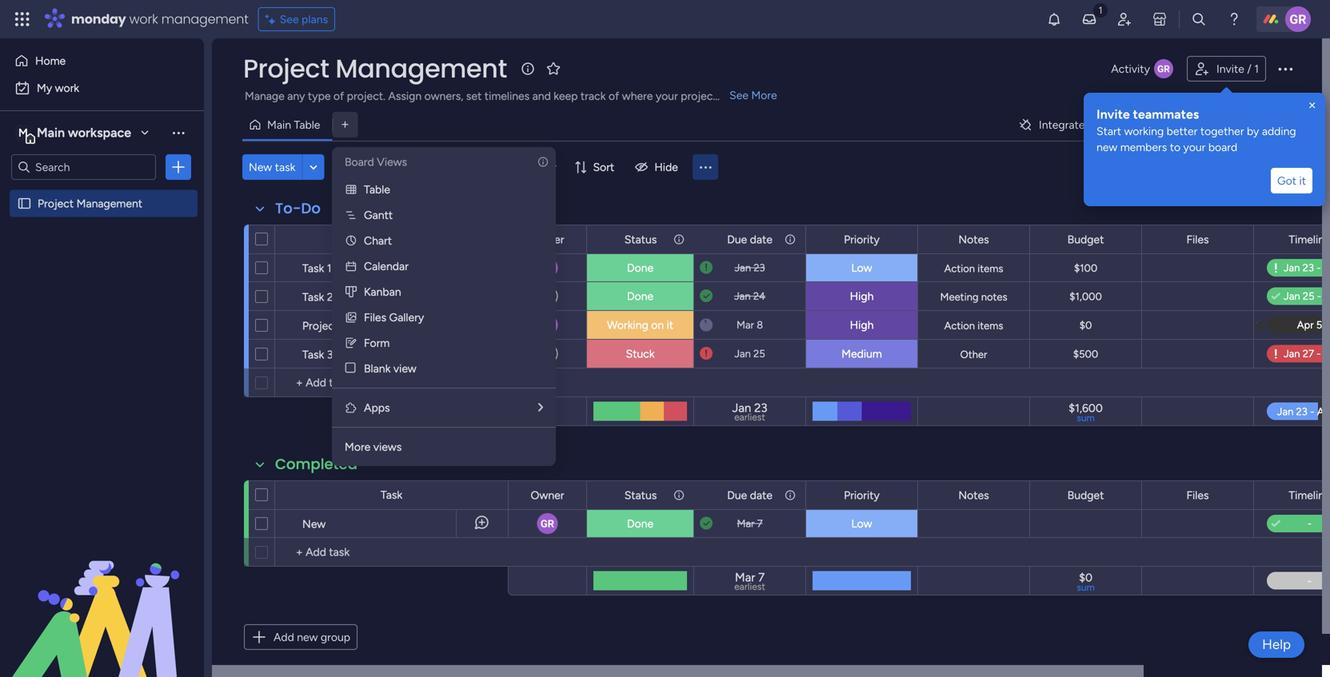 Task type: vqa. For each thing, say whether or not it's contained in the screenshot.
Chart field
no



Task type: describe. For each thing, give the bounding box(es) containing it.
/
[[1247, 62, 1252, 76]]

see for see more
[[729, 88, 749, 102]]

public board image
[[17, 196, 32, 211]]

0 vertical spatial project
[[243, 51, 329, 86]]

to
[[1170, 140, 1181, 154]]

2 action items from the top
[[944, 320, 1003, 332]]

due date for completed
[[727, 489, 773, 502]]

$100
[[1074, 262, 1097, 275]]

$0 for $0 sum
[[1079, 571, 1092, 585]]

timeline for 1st timeline "field" from the top of the page
[[1289, 233, 1330, 246]]

Completed field
[[271, 454, 362, 475]]

home
[[35, 54, 66, 68]]

see for see plans
[[280, 12, 299, 26]]

sort
[[593, 160, 614, 174]]

2 high from the top
[[850, 318, 874, 332]]

mar 7 earliest
[[734, 570, 765, 593]]

23 for jan 23
[[754, 262, 765, 274]]

to-do
[[275, 198, 321, 219]]

meeting
[[940, 291, 979, 304]]

2 priority from the top
[[844, 489, 880, 502]]

Search field
[[356, 156, 404, 178]]

invite members image
[[1117, 11, 1133, 27]]

new task button
[[242, 154, 302, 180]]

status for to-do
[[624, 233, 657, 246]]

my work link
[[10, 75, 194, 101]]

2
[[327, 290, 333, 304]]

see more
[[729, 88, 777, 102]]

column information image for to-do
[[784, 233, 797, 246]]

files gallery
[[364, 311, 424, 324]]

sum for $0
[[1077, 582, 1095, 593]]

0 horizontal spatial 1
[[327, 262, 332, 275]]

got it
[[1277, 174, 1306, 188]]

and
[[532, 89, 551, 103]]

jan 24
[[734, 290, 765, 303]]

status for completed
[[624, 489, 657, 502]]

owner field for completed
[[527, 487, 568, 504]]

due date for to-do
[[727, 233, 773, 246]]

select product image
[[14, 11, 30, 27]]

jan inside jan 23 earliest
[[732, 401, 751, 415]]

0 horizontal spatial it
[[667, 318, 674, 332]]

board views
[[345, 155, 407, 169]]

arrow down image
[[543, 158, 563, 177]]

automate button
[[1173, 112, 1258, 138]]

$1,000
[[1070, 290, 1102, 303]]

gantt
[[364, 208, 393, 222]]

main table button
[[242, 112, 332, 138]]

hide button
[[629, 154, 688, 180]]

v2 search image
[[344, 158, 356, 176]]

1 vertical spatial files
[[364, 311, 386, 324]]

8
[[757, 319, 763, 332]]

project inside project management list box
[[38, 197, 74, 210]]

blank view
[[364, 362, 417, 376]]

1 done from the top
[[627, 261, 654, 275]]

workspace selection element
[[15, 123, 134, 144]]

meeting notes
[[940, 291, 1007, 304]]

where
[[622, 89, 653, 103]]

medium
[[842, 347, 882, 361]]

kanban
[[364, 285, 401, 299]]

v2 overdue deadline image
[[700, 260, 713, 276]]

adding
[[1262, 124, 1296, 138]]

add new group button
[[244, 625, 358, 650]]

list arrow image
[[538, 402, 543, 414]]

sum for $1,600
[[1077, 412, 1095, 424]]

mar for working on it
[[737, 319, 754, 332]]

main workspace
[[37, 125, 131, 140]]

sort button
[[567, 154, 624, 180]]

do
[[301, 198, 321, 219]]

status field for completed
[[620, 487, 661, 504]]

home link
[[10, 48, 194, 74]]

see more link
[[728, 87, 779, 103]]

monday marketplace image
[[1152, 11, 1168, 27]]

due date field for completed
[[723, 487, 777, 504]]

apps image
[[345, 402, 358, 414]]

invite / 1 button
[[1187, 56, 1266, 82]]

together
[[1200, 124, 1244, 138]]

working
[[1124, 124, 1164, 138]]

my work option
[[10, 75, 194, 101]]

task 1
[[302, 262, 332, 275]]

completed
[[275, 454, 358, 475]]

25
[[753, 348, 765, 360]]

greg robinson image
[[1285, 6, 1311, 32]]

1 action items from the top
[[944, 262, 1003, 275]]

stands.
[[720, 89, 755, 103]]

invite for teammates
[[1097, 107, 1130, 122]]

due for to-do
[[727, 233, 747, 246]]

notes for 2nd notes field from the top
[[958, 489, 989, 502]]

0 vertical spatial more
[[751, 88, 777, 102]]

status field for to-do
[[620, 231, 661, 248]]

1 vertical spatial more
[[345, 440, 371, 454]]

owners,
[[424, 89, 463, 103]]

2 files field from the top
[[1182, 487, 1213, 504]]

new inside invite teammates start working better together by adding new members to your board
[[1097, 140, 1118, 154]]

views
[[377, 155, 407, 169]]

add
[[274, 631, 294, 644]]

activity button
[[1105, 56, 1180, 82]]

task for task 1
[[302, 262, 324, 275]]

2 timeline field from the top
[[1285, 487, 1330, 504]]

new inside add new group button
[[297, 631, 318, 644]]

task 3
[[302, 348, 333, 362]]

0 horizontal spatial your
[[656, 89, 678, 103]]

activity
[[1111, 62, 1150, 76]]

budget for 1st budget field from the bottom
[[1067, 489, 1104, 502]]

1 horizontal spatial management
[[335, 51, 507, 86]]

2 vertical spatial project
[[302, 319, 338, 333]]

Project Management field
[[239, 51, 511, 86]]

2 notes field from the top
[[954, 487, 993, 504]]

home option
[[10, 48, 194, 74]]

project
[[681, 89, 717, 103]]

$0 for $0
[[1079, 319, 1092, 332]]

update feed image
[[1081, 11, 1097, 27]]

$1,600 sum
[[1069, 402, 1103, 424]]

help image
[[1226, 11, 1242, 27]]

0 vertical spatial files
[[1186, 233, 1209, 246]]

2 action from the top
[[944, 320, 975, 332]]

manage
[[245, 89, 285, 103]]

1 action from the top
[[944, 262, 975, 275]]

any
[[287, 89, 305, 103]]

column information image for to-do
[[673, 233, 685, 246]]

$1,600
[[1069, 402, 1103, 415]]

automate
[[1202, 118, 1252, 132]]

add to favorites image
[[545, 60, 561, 76]]

1 dapulse checkmark sign image from the top
[[1272, 288, 1280, 307]]

type
[[308, 89, 331, 103]]

project management list box
[[0, 187, 204, 433]]

members
[[1120, 140, 1167, 154]]

invite teammates start working better together by adding new members to your board
[[1097, 107, 1296, 154]]

hide
[[654, 160, 678, 174]]

my
[[37, 81, 52, 95]]

timeline for first timeline "field" from the bottom of the page
[[1289, 489, 1330, 502]]

2 items from the top
[[978, 320, 1003, 332]]

monday work management
[[71, 10, 249, 28]]

1 budget field from the top
[[1063, 231, 1108, 248]]

2 dapulse checkmark sign image from the top
[[1272, 515, 1280, 534]]

filter button
[[487, 154, 563, 180]]

1 notes field from the top
[[954, 231, 993, 248]]

work for monday
[[129, 10, 158, 28]]

task down the views
[[381, 488, 402, 502]]

board
[[345, 155, 374, 169]]

owner for completed
[[531, 489, 564, 502]]

notes
[[981, 291, 1007, 304]]

1 of from the left
[[333, 89, 344, 103]]

timelines
[[485, 89, 530, 103]]

3
[[327, 348, 333, 362]]

chart
[[364, 234, 392, 248]]



Task type: locate. For each thing, give the bounding box(es) containing it.
$0
[[1079, 319, 1092, 332], [1079, 571, 1092, 585]]

2 due date from the top
[[727, 489, 773, 502]]

1 low from the top
[[851, 261, 872, 275]]

invite teammates heading
[[1097, 106, 1313, 123]]

1 timeline field from the top
[[1285, 231, 1330, 248]]

1 due date field from the top
[[723, 231, 777, 248]]

0 vertical spatial action items
[[944, 262, 1003, 275]]

to-
[[275, 198, 301, 219]]

2 column information image from the top
[[784, 489, 797, 502]]

due up mar 7
[[727, 489, 747, 502]]

add new group
[[274, 631, 350, 644]]

2 status from the top
[[624, 489, 657, 502]]

task up task 2
[[302, 262, 324, 275]]

table inside button
[[294, 118, 320, 132]]

dapulse checkmark sign image
[[1272, 288, 1280, 307], [1272, 515, 1280, 534]]

date for completed
[[750, 489, 773, 502]]

1 vertical spatial status field
[[620, 487, 661, 504]]

2 notes from the top
[[958, 489, 989, 502]]

jan for task 1
[[735, 262, 751, 274]]

0 vertical spatial date
[[750, 233, 773, 246]]

action up meeting
[[944, 262, 975, 275]]

1 image
[[1093, 1, 1108, 19]]

1 vertical spatial notes
[[958, 489, 989, 502]]

0 vertical spatial $0
[[1079, 319, 1092, 332]]

on
[[651, 318, 664, 332]]

0 vertical spatial timeline field
[[1285, 231, 1330, 248]]

project.
[[347, 89, 385, 103]]

0 vertical spatial status
[[624, 233, 657, 246]]

Due date field
[[723, 231, 777, 248], [723, 487, 777, 504]]

notifications image
[[1046, 11, 1062, 27]]

0 vertical spatial priority field
[[840, 231, 884, 248]]

0 horizontal spatial invite
[[1097, 107, 1130, 122]]

notes for first notes field from the top of the page
[[958, 233, 989, 246]]

project management up project.
[[243, 51, 507, 86]]

your right to
[[1183, 140, 1206, 154]]

2 vertical spatial files
[[1186, 489, 1209, 502]]

sum inside $1,600 sum
[[1077, 412, 1095, 424]]

earliest inside jan 23 earliest
[[734, 412, 765, 423]]

23 for jan 23 earliest
[[754, 401, 767, 415]]

jan down jan 25
[[732, 401, 751, 415]]

0 vertical spatial notes field
[[954, 231, 993, 248]]

task left 3
[[302, 348, 324, 362]]

invite
[[1216, 62, 1244, 76], [1097, 107, 1130, 122]]

1 vertical spatial done
[[627, 290, 654, 303]]

2 of from the left
[[609, 89, 619, 103]]

1 owner field from the top
[[527, 231, 568, 248]]

24
[[753, 290, 765, 303]]

items
[[978, 262, 1003, 275], [978, 320, 1003, 332]]

1 horizontal spatial your
[[1183, 140, 1206, 154]]

invite inside invite teammates start working better together by adding new members to your board
[[1097, 107, 1130, 122]]

due for completed
[[727, 489, 747, 502]]

1 vertical spatial sum
[[1077, 582, 1095, 593]]

plans
[[302, 12, 328, 26]]

due date field up jan 23
[[723, 231, 777, 248]]

set
[[466, 89, 482, 103]]

timeline
[[1289, 233, 1330, 246], [1289, 489, 1330, 502]]

1 right /
[[1254, 62, 1259, 76]]

main down the manage
[[267, 118, 291, 132]]

Notes field
[[954, 231, 993, 248], [954, 487, 993, 504]]

0 vertical spatial project management
[[243, 51, 507, 86]]

more
[[751, 88, 777, 102], [345, 440, 371, 454]]

0 vertical spatial priority
[[844, 233, 880, 246]]

1 vertical spatial see
[[729, 88, 749, 102]]

1 vertical spatial due
[[727, 489, 747, 502]]

work right my
[[55, 81, 79, 95]]

1 budget from the top
[[1067, 233, 1104, 246]]

1 date from the top
[[750, 233, 773, 246]]

1 vertical spatial 7
[[758, 570, 765, 585]]

task for task 3
[[302, 348, 324, 362]]

items up notes
[[978, 262, 1003, 275]]

main inside button
[[267, 118, 291, 132]]

jan left 25
[[734, 348, 751, 360]]

it right "on"
[[667, 318, 674, 332]]

management
[[161, 10, 249, 28]]

new down start
[[1097, 140, 1118, 154]]

view
[[393, 362, 417, 376]]

lottie animation image
[[0, 516, 204, 677]]

1 vertical spatial budget
[[1067, 489, 1104, 502]]

2 column information image from the top
[[673, 489, 685, 502]]

integrate button
[[1012, 108, 1166, 142]]

1 $0 from the top
[[1079, 319, 1092, 332]]

invite up start
[[1097, 107, 1130, 122]]

earliest down mar 7
[[734, 581, 765, 593]]

more views
[[345, 440, 402, 454]]

1 notes from the top
[[958, 233, 989, 246]]

task left 2
[[302, 290, 324, 304]]

earliest
[[734, 412, 765, 423], [734, 581, 765, 593]]

management up the assign
[[335, 51, 507, 86]]

1 due from the top
[[727, 233, 747, 246]]

better
[[1167, 124, 1198, 138]]

main table
[[267, 118, 320, 132]]

it right got
[[1299, 174, 1306, 188]]

add view image
[[342, 119, 348, 131]]

1 vertical spatial high
[[850, 318, 874, 332]]

2 status field from the top
[[620, 487, 661, 504]]

7 for mar 7 earliest
[[758, 570, 765, 585]]

1 vertical spatial 1
[[327, 262, 332, 275]]

7 inside mar 7 earliest
[[758, 570, 765, 585]]

close image
[[1306, 99, 1319, 112]]

see inside button
[[280, 12, 299, 26]]

lottie animation element
[[0, 516, 204, 677]]

0 vertical spatial high
[[850, 290, 874, 303]]

2 budget from the top
[[1067, 489, 1104, 502]]

options image
[[1276, 59, 1295, 78]]

1 inside button
[[1254, 62, 1259, 76]]

jan up "jan 24"
[[735, 262, 751, 274]]

work for my
[[55, 81, 79, 95]]

main for main workspace
[[37, 125, 65, 140]]

table down any
[[294, 118, 320, 132]]

0 vertical spatial dapulse checkmark sign image
[[1272, 288, 1280, 307]]

1 status field from the top
[[620, 231, 661, 248]]

new
[[249, 160, 272, 174], [302, 517, 326, 531]]

earliest for jan
[[734, 412, 765, 423]]

see plans
[[280, 12, 328, 26]]

project management
[[243, 51, 507, 86], [38, 197, 142, 210]]

column information image for completed
[[673, 489, 685, 502]]

due
[[727, 233, 747, 246], [727, 489, 747, 502]]

working
[[607, 318, 648, 332]]

management down search in workspace field
[[76, 197, 142, 210]]

task
[[275, 160, 295, 174]]

1 horizontal spatial work
[[129, 10, 158, 28]]

action items
[[944, 262, 1003, 275], [944, 320, 1003, 332]]

1 earliest from the top
[[734, 412, 765, 423]]

column information image
[[673, 233, 685, 246], [673, 489, 685, 502]]

Files field
[[1182, 231, 1213, 248], [1182, 487, 1213, 504]]

menu image
[[697, 159, 713, 175]]

earliest down jan 25
[[734, 412, 765, 423]]

1 vertical spatial new
[[297, 631, 318, 644]]

invite left /
[[1216, 62, 1244, 76]]

new for new
[[302, 517, 326, 531]]

0 horizontal spatial new
[[249, 160, 272, 174]]

1 up 2
[[327, 262, 332, 275]]

of right the type
[[333, 89, 344, 103]]

1 vertical spatial column information image
[[784, 489, 797, 502]]

0 vertical spatial new
[[249, 160, 272, 174]]

task down gantt
[[381, 232, 402, 246]]

1 vertical spatial status
[[624, 489, 657, 502]]

1 vertical spatial action
[[944, 320, 975, 332]]

1 horizontal spatial more
[[751, 88, 777, 102]]

start
[[1097, 124, 1121, 138]]

teammates
[[1133, 107, 1199, 122]]

date
[[750, 233, 773, 246], [750, 489, 773, 502]]

2 $0 from the top
[[1079, 571, 1092, 585]]

2 timeline from the top
[[1289, 489, 1330, 502]]

1 priority field from the top
[[840, 231, 884, 248]]

0 vertical spatial action
[[944, 262, 975, 275]]

1 horizontal spatial it
[[1299, 174, 1306, 188]]

1 vertical spatial owner
[[531, 489, 564, 502]]

1 vertical spatial management
[[76, 197, 142, 210]]

other
[[960, 348, 987, 361]]

0 horizontal spatial new
[[297, 631, 318, 644]]

1 vertical spatial due date
[[727, 489, 773, 502]]

low
[[851, 261, 872, 275], [851, 517, 872, 531]]

group
[[321, 631, 350, 644]]

my work
[[37, 81, 79, 95]]

0 horizontal spatial table
[[294, 118, 320, 132]]

$0 sum
[[1077, 571, 1095, 593]]

sum
[[1077, 412, 1095, 424], [1077, 582, 1095, 593]]

2 23 from the top
[[754, 401, 767, 415]]

more right project
[[751, 88, 777, 102]]

0 vertical spatial budget field
[[1063, 231, 1108, 248]]

see right project
[[729, 88, 749, 102]]

0 vertical spatial due
[[727, 233, 747, 246]]

1 horizontal spatial project management
[[243, 51, 507, 86]]

0 vertical spatial see
[[280, 12, 299, 26]]

calendar
[[364, 260, 409, 273]]

new right add
[[297, 631, 318, 644]]

help
[[1262, 637, 1291, 653]]

0 vertical spatial 23
[[754, 262, 765, 274]]

your right the where
[[656, 89, 678, 103]]

search everything image
[[1191, 11, 1207, 27]]

7 for mar 7
[[757, 517, 763, 530]]

1 status from the top
[[624, 233, 657, 246]]

2 priority field from the top
[[840, 487, 884, 504]]

date for to-do
[[750, 233, 773, 246]]

angle down image
[[310, 161, 317, 173]]

$0 inside the "$0 sum"
[[1079, 571, 1092, 585]]

work
[[129, 10, 158, 28], [55, 81, 79, 95]]

jan for task 2
[[734, 290, 751, 303]]

owner for to-do
[[531, 233, 564, 246]]

1 vertical spatial items
[[978, 320, 1003, 332]]

1 vertical spatial work
[[55, 81, 79, 95]]

assign
[[388, 89, 422, 103]]

project management down search in workspace field
[[38, 197, 142, 210]]

$500
[[1073, 348, 1098, 361]]

1 timeline from the top
[[1289, 233, 1330, 246]]

23 up 24
[[754, 262, 765, 274]]

1 vertical spatial column information image
[[673, 489, 685, 502]]

invite for /
[[1216, 62, 1244, 76]]

1
[[1254, 62, 1259, 76], [327, 262, 332, 275]]

collapse board header image
[[1281, 118, 1294, 131]]

7 down mar 7
[[758, 570, 765, 585]]

1 vertical spatial 23
[[754, 401, 767, 415]]

work inside option
[[55, 81, 79, 95]]

jan 23 earliest
[[732, 401, 767, 423]]

keep
[[554, 89, 578, 103]]

due date field up mar 7
[[723, 487, 777, 504]]

0 vertical spatial due date field
[[723, 231, 777, 248]]

more left the views
[[345, 440, 371, 454]]

mar inside mar 7 earliest
[[735, 570, 755, 585]]

1 horizontal spatial invite
[[1216, 62, 1244, 76]]

1 vertical spatial priority
[[844, 489, 880, 502]]

0 vertical spatial invite
[[1216, 62, 1244, 76]]

board
[[1208, 140, 1238, 154]]

management
[[335, 51, 507, 86], [76, 197, 142, 210]]

workspace options image
[[170, 125, 186, 141]]

of right track
[[609, 89, 619, 103]]

0 vertical spatial budget
[[1067, 233, 1104, 246]]

0 horizontal spatial see
[[280, 12, 299, 26]]

0 vertical spatial management
[[335, 51, 507, 86]]

1 vertical spatial new
[[302, 517, 326, 531]]

0 vertical spatial column information image
[[784, 233, 797, 246]]

files
[[1186, 233, 1209, 246], [364, 311, 386, 324], [1186, 489, 1209, 502]]

task for task 2
[[302, 290, 324, 304]]

action items up other
[[944, 320, 1003, 332]]

due date field for to-do
[[723, 231, 777, 248]]

workspace
[[68, 125, 131, 140]]

1 vertical spatial timeline field
[[1285, 487, 1330, 504]]

23 down 25
[[754, 401, 767, 415]]

your
[[656, 89, 678, 103], [1183, 140, 1206, 154]]

see left plans
[[280, 12, 299, 26]]

m
[[18, 126, 28, 140]]

views
[[373, 440, 402, 454]]

0 vertical spatial 1
[[1254, 62, 1259, 76]]

apps
[[364, 401, 390, 415]]

new for new task
[[249, 160, 272, 174]]

main for main table
[[267, 118, 291, 132]]

0 horizontal spatial management
[[76, 197, 142, 210]]

see plans button
[[258, 7, 335, 31]]

invite inside button
[[1216, 62, 1244, 76]]

mar down mar 7
[[735, 570, 755, 585]]

jan for task 3
[[734, 348, 751, 360]]

show board description image
[[518, 61, 537, 77]]

1 horizontal spatial new
[[1097, 140, 1118, 154]]

1 files field from the top
[[1182, 231, 1213, 248]]

To-Do field
[[271, 198, 325, 219]]

v2 overdue deadline image
[[700, 346, 713, 362]]

due date up jan 23
[[727, 233, 773, 246]]

owner
[[531, 233, 564, 246], [531, 489, 564, 502]]

1 vertical spatial invite
[[1097, 107, 1130, 122]]

3 done from the top
[[627, 517, 654, 531]]

mar for done
[[737, 517, 755, 530]]

new task
[[249, 160, 295, 174]]

new left task
[[249, 160, 272, 174]]

2 owner field from the top
[[527, 487, 568, 504]]

owner field for to-do
[[527, 231, 568, 248]]

budget for second budget field from the bottom
[[1067, 233, 1104, 246]]

1 high from the top
[[850, 290, 874, 303]]

monday
[[71, 10, 126, 28]]

1 vertical spatial priority field
[[840, 487, 884, 504]]

date up mar 7
[[750, 489, 773, 502]]

due up jan 23
[[727, 233, 747, 246]]

budget
[[1067, 233, 1104, 246], [1067, 489, 1104, 502]]

work right monday
[[129, 10, 158, 28]]

2 due from the top
[[727, 489, 747, 502]]

jan 23
[[735, 262, 765, 274]]

see
[[280, 12, 299, 26], [729, 88, 749, 102]]

management inside list box
[[76, 197, 142, 210]]

1 horizontal spatial of
[[609, 89, 619, 103]]

jan left 24
[[734, 290, 751, 303]]

got
[[1277, 174, 1297, 188]]

stuck
[[626, 347, 655, 361]]

0 vertical spatial status field
[[620, 231, 661, 248]]

0 vertical spatial due date
[[727, 233, 773, 246]]

1 vertical spatial table
[[364, 183, 390, 196]]

1 horizontal spatial see
[[729, 88, 749, 102]]

it
[[1299, 174, 1306, 188], [667, 318, 674, 332]]

0 vertical spatial new
[[1097, 140, 1118, 154]]

0 vertical spatial column information image
[[673, 233, 685, 246]]

1 vertical spatial it
[[667, 318, 674, 332]]

mar 8
[[737, 319, 763, 332]]

2 sum from the top
[[1077, 582, 1095, 593]]

option
[[0, 189, 204, 192]]

0 vertical spatial table
[[294, 118, 320, 132]]

done for high
[[627, 290, 654, 303]]

table down search field
[[364, 183, 390, 196]]

1 vertical spatial low
[[851, 517, 872, 531]]

1 horizontal spatial table
[[364, 183, 390, 196]]

workspace image
[[15, 124, 31, 142]]

1 horizontal spatial new
[[302, 517, 326, 531]]

mar 7
[[737, 517, 763, 530]]

2 date from the top
[[750, 489, 773, 502]]

project down task 2
[[302, 319, 338, 333]]

project up any
[[243, 51, 329, 86]]

1 vertical spatial dapulse checkmark sign image
[[1272, 515, 1280, 534]]

2 low from the top
[[851, 517, 872, 531]]

1 priority from the top
[[844, 233, 880, 246]]

1 items from the top
[[978, 262, 1003, 275]]

0 horizontal spatial main
[[37, 125, 65, 140]]

2 done from the top
[[627, 290, 654, 303]]

2 due date field from the top
[[723, 487, 777, 504]]

track
[[581, 89, 606, 103]]

items down notes
[[978, 320, 1003, 332]]

0 vertical spatial your
[[656, 89, 678, 103]]

column information image for completed
[[784, 489, 797, 502]]

Budget field
[[1063, 231, 1108, 248], [1063, 487, 1108, 504]]

options image
[[170, 159, 186, 175]]

project right 'public board' icon
[[38, 197, 74, 210]]

+ Add task text field
[[283, 543, 501, 562]]

2 vertical spatial mar
[[735, 570, 755, 585]]

your inside invite teammates start working better together by adding new members to your board
[[1183, 140, 1206, 154]]

due date up mar 7
[[727, 489, 773, 502]]

mar left 8
[[737, 319, 754, 332]]

1 owner from the top
[[531, 233, 564, 246]]

project management inside list box
[[38, 197, 142, 210]]

done
[[627, 261, 654, 275], [627, 290, 654, 303], [627, 517, 654, 531]]

gallery
[[389, 311, 424, 324]]

0 vertical spatial work
[[129, 10, 158, 28]]

23 inside jan 23 earliest
[[754, 401, 767, 415]]

0 vertical spatial low
[[851, 261, 872, 275]]

earliest for mar
[[734, 581, 765, 593]]

0 vertical spatial notes
[[958, 233, 989, 246]]

1 vertical spatial owner field
[[527, 487, 568, 504]]

1 vertical spatial date
[[750, 489, 773, 502]]

1 vertical spatial budget field
[[1063, 487, 1108, 504]]

new inside button
[[249, 160, 272, 174]]

0 vertical spatial it
[[1299, 174, 1306, 188]]

Timeline field
[[1285, 231, 1330, 248], [1285, 487, 1330, 504]]

invite / 1
[[1216, 62, 1259, 76]]

column information image
[[784, 233, 797, 246], [784, 489, 797, 502]]

1 sum from the top
[[1077, 412, 1095, 424]]

mar right v2 done deadline image
[[737, 517, 755, 530]]

1 due date from the top
[[727, 233, 773, 246]]

7
[[757, 517, 763, 530], [758, 570, 765, 585]]

table
[[294, 118, 320, 132], [364, 183, 390, 196]]

manage any type of project. assign owners, set timelines and keep track of where your project stands.
[[245, 89, 755, 103]]

main inside the workspace selection element
[[37, 125, 65, 140]]

action down meeting
[[944, 320, 975, 332]]

v2 done deadline image
[[700, 516, 713, 531]]

1 vertical spatial project management
[[38, 197, 142, 210]]

2 owner from the top
[[531, 489, 564, 502]]

Priority field
[[840, 231, 884, 248], [840, 487, 884, 504]]

2 earliest from the top
[[734, 581, 765, 593]]

1 horizontal spatial 1
[[1254, 62, 1259, 76]]

new down completed field
[[302, 517, 326, 531]]

action items up meeting notes
[[944, 262, 1003, 275]]

1 column information image from the top
[[784, 233, 797, 246]]

2 budget field from the top
[[1063, 487, 1108, 504]]

jan
[[735, 262, 751, 274], [734, 290, 751, 303], [734, 348, 751, 360], [732, 401, 751, 415]]

7 right v2 done deadline image
[[757, 517, 763, 530]]

1 vertical spatial mar
[[737, 517, 755, 530]]

jan 25
[[734, 348, 765, 360]]

main right workspace image
[[37, 125, 65, 140]]

Owner field
[[527, 231, 568, 248], [527, 487, 568, 504]]

1 vertical spatial project
[[38, 197, 74, 210]]

1 vertical spatial your
[[1183, 140, 1206, 154]]

done for low
[[627, 517, 654, 531]]

Status field
[[620, 231, 661, 248], [620, 487, 661, 504]]

date up jan 23
[[750, 233, 773, 246]]

1 vertical spatial files field
[[1182, 487, 1213, 504]]

v2 done deadline image
[[700, 289, 713, 304]]

1 column information image from the top
[[673, 233, 685, 246]]

task 2
[[302, 290, 333, 304]]

1 23 from the top
[[754, 262, 765, 274]]

Search in workspace field
[[34, 158, 134, 176]]

0 vertical spatial 7
[[757, 517, 763, 530]]

got it button
[[1271, 168, 1313, 194]]

of
[[333, 89, 344, 103], [609, 89, 619, 103]]

it inside 'button'
[[1299, 174, 1306, 188]]



